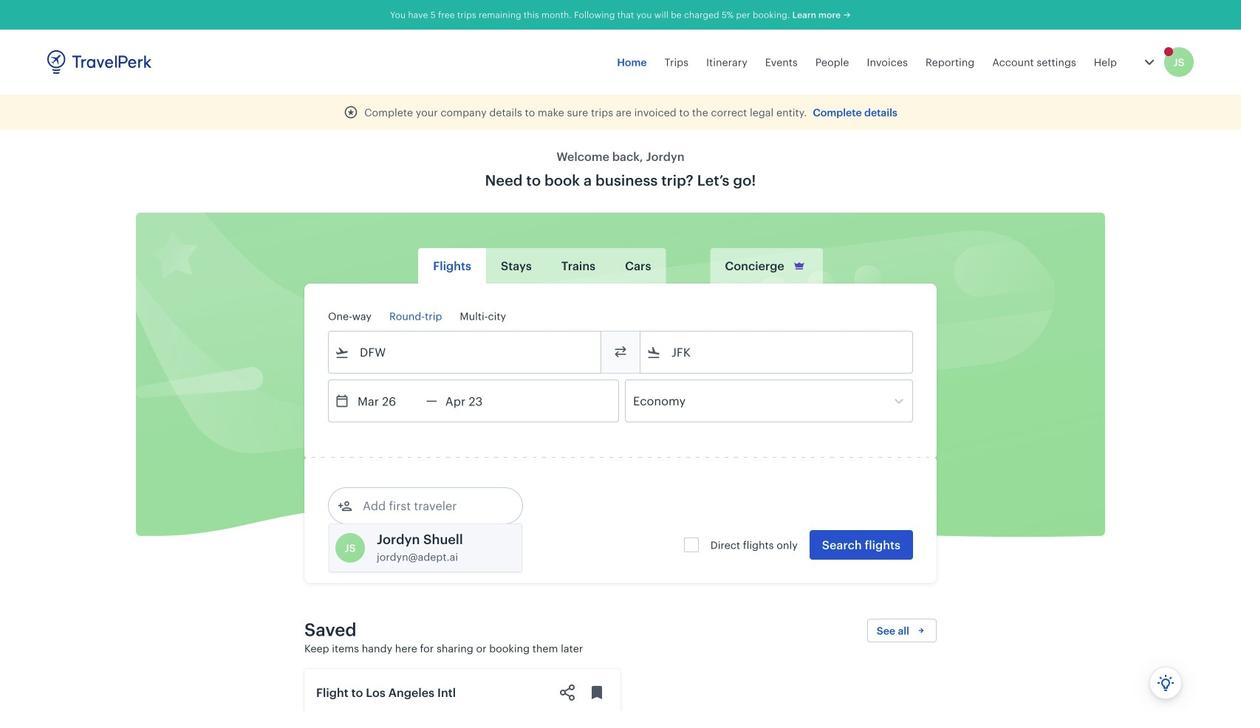 Task type: locate. For each thing, give the bounding box(es) containing it.
From search field
[[350, 341, 582, 364]]

Add first traveler search field
[[353, 495, 506, 518]]

Depart text field
[[350, 381, 427, 422]]



Task type: describe. For each thing, give the bounding box(es) containing it.
To search field
[[662, 341, 894, 364]]

Return text field
[[437, 381, 514, 422]]



Task type: vqa. For each thing, say whether or not it's contained in the screenshot.
Move backward to switch to the previous month. image
no



